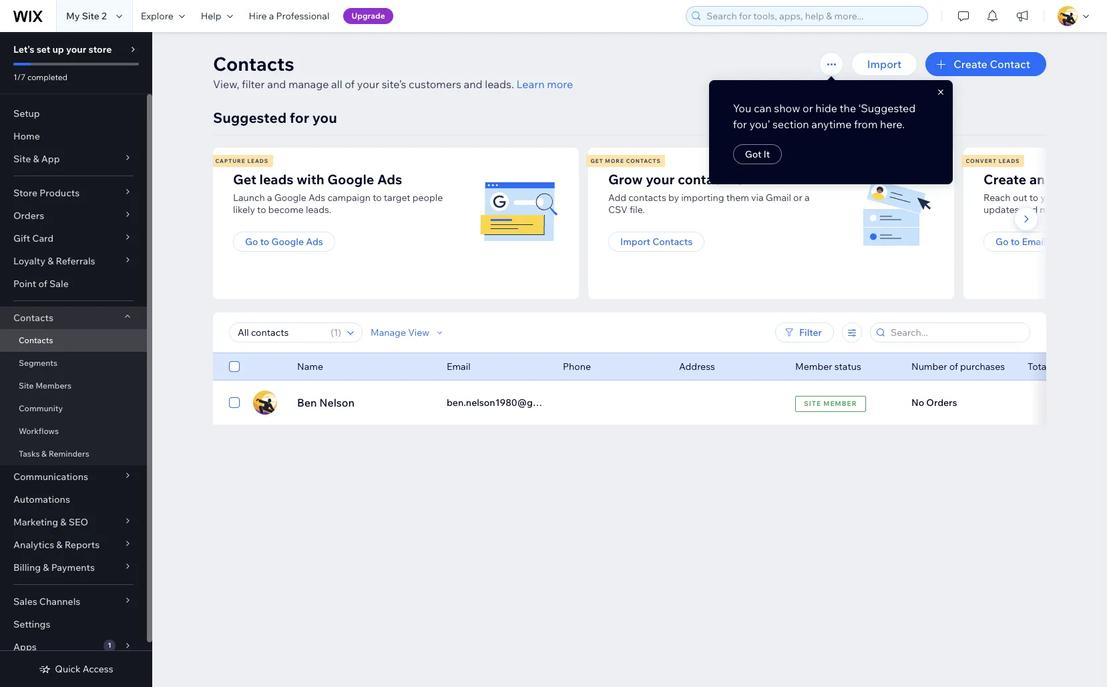 Task type: describe. For each thing, give the bounding box(es) containing it.
manage view
[[371, 327, 429, 339]]

your inside contacts view, filter and manage all of your site's customers and leads. learn more
[[357, 77, 379, 91]]

automations link
[[0, 488, 147, 511]]

marketing & seo button
[[0, 511, 147, 534]]

setup link
[[0, 102, 147, 125]]

loyalty & referrals button
[[0, 250, 147, 272]]

contacts inside contacts view, filter and manage all of your site's customers and leads. learn more
[[213, 52, 294, 75]]

convert
[[966, 158, 997, 164]]

orders inside dropdown button
[[13, 210, 44, 222]]

store products button
[[0, 182, 147, 204]]

seo
[[69, 516, 88, 528]]

target
[[384, 192, 410, 204]]

contacts inside popup button
[[13, 312, 53, 324]]

import button
[[851, 52, 918, 76]]

access
[[83, 663, 113, 675]]

nelson
[[319, 396, 355, 409]]

can
[[754, 101, 772, 115]]

view,
[[213, 77, 239, 91]]

1 vertical spatial view
[[953, 396, 978, 409]]

& for site
[[33, 153, 39, 165]]

analytics & reports button
[[0, 534, 147, 556]]

to right likely
[[257, 204, 266, 216]]

upgrade button
[[343, 8, 393, 24]]

contacts view, filter and manage all of your site's customers and leads. learn more
[[213, 52, 573, 91]]

it
[[764, 148, 770, 160]]

billing & payments
[[13, 562, 95, 574]]

channels
[[39, 596, 80, 608]]

reminders
[[49, 449, 89, 459]]

grow
[[608, 171, 643, 188]]

cam
[[1086, 171, 1107, 188]]

email
[[1048, 171, 1083, 188]]

site members
[[19, 381, 71, 391]]

number
[[911, 361, 947, 373]]

payments
[[51, 562, 95, 574]]

home link
[[0, 125, 147, 148]]

site for site members
[[19, 381, 34, 391]]

the
[[840, 101, 856, 115]]

point
[[13, 278, 36, 290]]

tasks
[[19, 449, 40, 459]]

filter
[[799, 327, 822, 339]]

no
[[911, 397, 924, 409]]

member status
[[795, 361, 861, 373]]

a inside hire a professional link
[[269, 10, 274, 22]]

2
[[102, 10, 107, 22]]

contacts button
[[0, 306, 147, 329]]

gmail
[[766, 192, 791, 204]]

& for marketing
[[60, 516, 66, 528]]

from
[[854, 118, 878, 131]]

& for billing
[[43, 562, 49, 574]]

a inside get leads with google ads launch a google ads campaign to target people likely to become leads.
[[267, 192, 272, 204]]

ben nelson image
[[253, 391, 277, 415]]

leads for get
[[247, 158, 269, 164]]

you can show or hide the 'suggested for you' section anytime from here.
[[733, 101, 916, 131]]

site left 2
[[82, 10, 99, 22]]

0 vertical spatial google
[[327, 171, 374, 188]]

your inside grow your contact list add contacts by importing them via gmail or a csv file.
[[646, 171, 675, 188]]

go for get
[[245, 236, 258, 248]]

you'
[[749, 118, 770, 131]]

marketing inside marketing & seo dropdown button
[[13, 516, 58, 528]]

hire a professional
[[249, 10, 329, 22]]

of for number of purchases
[[949, 361, 958, 373]]

1 vertical spatial google
[[274, 192, 306, 204]]

site & app
[[13, 153, 60, 165]]

Search for tools, apps, help & more... field
[[702, 7, 923, 25]]

go to email marketing
[[996, 236, 1093, 248]]

create an email cam reach out to your subscriber
[[984, 171, 1107, 216]]

automations
[[13, 493, 70, 505]]

name
[[297, 361, 323, 373]]

anytime
[[811, 118, 852, 131]]

site for site member
[[804, 399, 821, 408]]

1/7
[[13, 72, 26, 82]]

analytics & reports
[[13, 539, 100, 551]]

list containing get leads with google ads
[[211, 148, 1107, 299]]

total
[[1028, 361, 1049, 373]]

import for import contacts
[[620, 236, 650, 248]]

get
[[233, 171, 256, 188]]

0 vertical spatial member
[[795, 361, 832, 373]]

2 and from the left
[[464, 77, 483, 91]]

quick access button
[[39, 663, 113, 675]]

workflows
[[19, 426, 59, 436]]

billing & payments button
[[0, 556, 147, 579]]

( 1 )
[[331, 327, 341, 339]]

learn more button
[[516, 76, 573, 92]]

manage view button
[[371, 327, 445, 339]]

number of purchases
[[911, 361, 1005, 373]]

or inside grow your contact list add contacts by importing them via gmail or a csv file.
[[793, 192, 802, 204]]

create for contact
[[954, 57, 987, 71]]

out
[[1013, 192, 1027, 204]]

got
[[745, 148, 762, 160]]

leads for create
[[999, 158, 1020, 164]]

view link
[[937, 391, 994, 415]]

to inside create an email cam reach out to your subscriber
[[1030, 192, 1038, 204]]

workflows link
[[0, 420, 147, 443]]

subscriber
[[1062, 192, 1107, 204]]

segments link
[[0, 352, 147, 375]]

to down "out"
[[1011, 236, 1020, 248]]

go to google ads button
[[233, 232, 335, 252]]

contacts inside button
[[652, 236, 693, 248]]

ads inside button
[[306, 236, 323, 248]]

campaign
[[327, 192, 371, 204]]

go to email marketing button
[[984, 232, 1105, 252]]

help
[[201, 10, 221, 22]]

marketing & seo
[[13, 516, 88, 528]]

0 vertical spatial view
[[408, 327, 429, 339]]

leads. inside contacts view, filter and manage all of your site's customers and leads. learn more
[[485, 77, 514, 91]]

contacts link
[[0, 329, 147, 352]]

learn
[[516, 77, 545, 91]]

import contacts button
[[608, 232, 705, 252]]

of for point of sale
[[38, 278, 47, 290]]

1 vertical spatial ads
[[309, 192, 325, 204]]

go to google ads
[[245, 236, 323, 248]]

go for create
[[996, 236, 1009, 248]]



Task type: vqa. For each thing, say whether or not it's contained in the screenshot.
Schultz
no



Task type: locate. For each thing, give the bounding box(es) containing it.
reports
[[65, 539, 100, 551]]

0 vertical spatial marketing
[[1048, 236, 1093, 248]]

completed
[[27, 72, 68, 82]]

import up 'suggested
[[867, 57, 902, 71]]

for inside you can show or hide the 'suggested for you' section anytime from here.
[[733, 118, 747, 131]]

0 horizontal spatial or
[[793, 192, 802, 204]]

gift
[[13, 232, 30, 244]]

Search... field
[[887, 323, 1026, 342]]

convert leads
[[966, 158, 1020, 164]]

0 horizontal spatial for
[[290, 109, 309, 126]]

tasks & reminders
[[19, 449, 89, 459]]

1
[[334, 327, 338, 339], [108, 641, 111, 650]]

orders right no
[[926, 397, 957, 409]]

1 horizontal spatial orders
[[926, 397, 957, 409]]

1 vertical spatial of
[[38, 278, 47, 290]]

for left the you
[[290, 109, 309, 126]]

& inside tasks & reminders link
[[41, 449, 47, 459]]

store
[[88, 43, 112, 55]]

0 vertical spatial ads
[[377, 171, 402, 188]]

2 leads from the left
[[999, 158, 1020, 164]]

1 leads from the left
[[247, 158, 269, 164]]

for
[[290, 109, 309, 126], [733, 118, 747, 131]]

& right tasks
[[41, 449, 47, 459]]

leads
[[259, 171, 294, 188]]

& left reports
[[56, 539, 62, 551]]

sidebar element
[[0, 32, 152, 687]]

import down file.
[[620, 236, 650, 248]]

importing
[[681, 192, 724, 204]]

2 go from the left
[[996, 236, 1009, 248]]

list
[[729, 171, 749, 188]]

email down "out"
[[1022, 236, 1046, 248]]

google up campaign
[[327, 171, 374, 188]]

0 vertical spatial import
[[867, 57, 902, 71]]

0 horizontal spatial orders
[[13, 210, 44, 222]]

go
[[245, 236, 258, 248], [996, 236, 1009, 248]]

1 horizontal spatial import
[[867, 57, 902, 71]]

contact
[[678, 171, 726, 188]]

go down reach
[[996, 236, 1009, 248]]

contacts down by
[[652, 236, 693, 248]]

for down "you"
[[733, 118, 747, 131]]

0 horizontal spatial leads.
[[306, 204, 331, 216]]

None checkbox
[[229, 395, 240, 411]]

email
[[1022, 236, 1046, 248], [447, 361, 471, 373]]

or left hide
[[803, 101, 813, 115]]

of right number
[[949, 361, 958, 373]]

1 horizontal spatial marketing
[[1048, 236, 1093, 248]]

ads down with
[[309, 192, 325, 204]]

0 horizontal spatial import
[[620, 236, 650, 248]]

site inside site & app popup button
[[13, 153, 31, 165]]

ads down get leads with google ads launch a google ads campaign to target people likely to become leads.
[[306, 236, 323, 248]]

1 horizontal spatial view
[[953, 396, 978, 409]]

via
[[751, 192, 764, 204]]

1 vertical spatial create
[[984, 171, 1026, 188]]

purchases
[[960, 361, 1005, 373]]

& for loyalty
[[48, 255, 54, 267]]

0 vertical spatial email
[[1022, 236, 1046, 248]]

contacts up the filter
[[213, 52, 294, 75]]

create for an
[[984, 171, 1026, 188]]

address
[[679, 361, 715, 373]]

ben
[[297, 396, 317, 409]]

0 vertical spatial or
[[803, 101, 813, 115]]

import contacts
[[620, 236, 693, 248]]

0 horizontal spatial of
[[38, 278, 47, 290]]

0 horizontal spatial 1
[[108, 641, 111, 650]]

& inside marketing & seo dropdown button
[[60, 516, 66, 528]]

email inside button
[[1022, 236, 1046, 248]]

orders
[[13, 210, 44, 222], [926, 397, 957, 409]]

or right gmail
[[793, 192, 802, 204]]

0 vertical spatial of
[[345, 77, 355, 91]]

& left 'seo'
[[60, 516, 66, 528]]

Unsaved view field
[[234, 323, 327, 342]]

1 horizontal spatial and
[[464, 77, 483, 91]]

ads
[[377, 171, 402, 188], [309, 192, 325, 204], [306, 236, 323, 248]]

analytics
[[13, 539, 54, 551]]

section
[[773, 118, 809, 131]]

member down status
[[824, 399, 857, 408]]

your inside sidebar element
[[66, 43, 86, 55]]

capture
[[215, 158, 245, 164]]

1 vertical spatial orders
[[926, 397, 957, 409]]

create inside create an email cam reach out to your subscriber
[[984, 171, 1026, 188]]

sale
[[49, 278, 69, 290]]

a down leads
[[267, 192, 272, 204]]

segments
[[19, 358, 57, 368]]

1 vertical spatial member
[[824, 399, 857, 408]]

reach
[[984, 192, 1011, 204]]

1 vertical spatial import
[[620, 236, 650, 248]]

create contact
[[954, 57, 1030, 71]]

and right the filter
[[267, 77, 286, 91]]

home
[[13, 130, 40, 142]]

site & app button
[[0, 148, 147, 170]]

1 horizontal spatial go
[[996, 236, 1009, 248]]

google down leads
[[274, 192, 306, 204]]

your down an
[[1041, 192, 1060, 204]]

hire
[[249, 10, 267, 22]]

leads right convert at the right of the page
[[999, 158, 1020, 164]]

phone
[[563, 361, 591, 373]]

& right billing
[[43, 562, 49, 574]]

tasks & reminders link
[[0, 443, 147, 465]]

contacts down point of sale
[[13, 312, 53, 324]]

site down segments on the left bottom of the page
[[19, 381, 34, 391]]

all
[[331, 77, 342, 91]]

0 vertical spatial leads.
[[485, 77, 514, 91]]

1 vertical spatial leads.
[[306, 204, 331, 216]]

site inside site members link
[[19, 381, 34, 391]]

community link
[[0, 397, 147, 420]]

filter button
[[775, 323, 834, 343]]

& inside billing & payments popup button
[[43, 562, 49, 574]]

2 vertical spatial of
[[949, 361, 958, 373]]

1 horizontal spatial email
[[1022, 236, 1046, 248]]

contacts up segments on the left bottom of the page
[[19, 335, 53, 345]]

a inside grow your contact list add contacts by importing them via gmail or a csv file.
[[805, 192, 810, 204]]

orders down store
[[13, 210, 44, 222]]

gift card button
[[0, 227, 147, 250]]

create up reach
[[984, 171, 1026, 188]]

& inside site & app popup button
[[33, 153, 39, 165]]

launch
[[233, 192, 265, 204]]

create left "contact"
[[954, 57, 987, 71]]

1 go from the left
[[245, 236, 258, 248]]

site down home
[[13, 153, 31, 165]]

2 vertical spatial google
[[271, 236, 304, 248]]

& inside loyalty & referrals dropdown button
[[48, 255, 54, 267]]

contacts
[[213, 52, 294, 75], [652, 236, 693, 248], [13, 312, 53, 324], [19, 335, 53, 345]]

leads. inside get leads with google ads launch a google ads campaign to target people likely to become leads.
[[306, 204, 331, 216]]

your up contacts
[[646, 171, 675, 188]]

1 and from the left
[[267, 77, 286, 91]]

get more contacts
[[591, 158, 661, 164]]

leads. left learn
[[485, 77, 514, 91]]

or inside you can show or hide the 'suggested for you' section anytime from here.
[[803, 101, 813, 115]]

to right "out"
[[1030, 192, 1038, 204]]

your right up
[[66, 43, 86, 55]]

referrals
[[56, 255, 95, 267]]

& left app at the left top
[[33, 153, 39, 165]]

0 vertical spatial create
[[954, 57, 987, 71]]

total amount spen
[[1028, 361, 1107, 373]]

1 vertical spatial 1
[[108, 641, 111, 650]]

google
[[327, 171, 374, 188], [274, 192, 306, 204], [271, 236, 304, 248]]

of inside contacts view, filter and manage all of your site's customers and leads. learn more
[[345, 77, 355, 91]]

google down become
[[271, 236, 304, 248]]

1 horizontal spatial leads
[[999, 158, 1020, 164]]

get
[[591, 158, 603, 164]]

to down become
[[260, 236, 269, 248]]

no orders
[[911, 397, 957, 409]]

site for site & app
[[13, 153, 31, 165]]

go down likely
[[245, 236, 258, 248]]

(
[[331, 327, 334, 339]]

view down number of purchases
[[953, 396, 978, 409]]

site down member status
[[804, 399, 821, 408]]

0 horizontal spatial leads
[[247, 158, 269, 164]]

to left target
[[373, 192, 382, 204]]

and right customers
[[464, 77, 483, 91]]

1 inside sidebar element
[[108, 641, 111, 650]]

1 vertical spatial or
[[793, 192, 802, 204]]

marketing inside 'go to email marketing' button
[[1048, 236, 1093, 248]]

sales
[[13, 596, 37, 608]]

let's set up your store
[[13, 43, 112, 55]]

marketing down subscriber
[[1048, 236, 1093, 248]]

quick
[[55, 663, 81, 675]]

1 left manage
[[334, 327, 338, 339]]

loyalty & referrals
[[13, 255, 95, 267]]

2 horizontal spatial of
[[949, 361, 958, 373]]

1 up the access on the left bottom of the page
[[108, 641, 111, 650]]

0 vertical spatial 1
[[334, 327, 338, 339]]

1 horizontal spatial leads.
[[485, 77, 514, 91]]

likely
[[233, 204, 255, 216]]

2 vertical spatial ads
[[306, 236, 323, 248]]

import for import
[[867, 57, 902, 71]]

None checkbox
[[229, 359, 240, 375]]

create inside button
[[954, 57, 987, 71]]

let's
[[13, 43, 34, 55]]

leads. down with
[[306, 204, 331, 216]]

show
[[774, 101, 800, 115]]

contact
[[990, 57, 1030, 71]]

& right loyalty
[[48, 255, 54, 267]]

by
[[668, 192, 679, 204]]

a right hire
[[269, 10, 274, 22]]

with
[[297, 171, 324, 188]]

0 horizontal spatial view
[[408, 327, 429, 339]]

store products
[[13, 187, 80, 199]]

& for tasks
[[41, 449, 47, 459]]

0 vertical spatial orders
[[13, 210, 44, 222]]

1 vertical spatial email
[[447, 361, 471, 373]]

0 horizontal spatial marketing
[[13, 516, 58, 528]]

app
[[41, 153, 60, 165]]

of left 'sale'
[[38, 278, 47, 290]]

your inside create an email cam reach out to your subscriber
[[1041, 192, 1060, 204]]

marketing up analytics
[[13, 516, 58, 528]]

list
[[211, 148, 1107, 299]]

view right manage
[[408, 327, 429, 339]]

hire a professional link
[[241, 0, 337, 32]]

0 horizontal spatial go
[[245, 236, 258, 248]]

apps
[[13, 641, 37, 653]]

a right gmail
[[805, 192, 810, 204]]

&
[[33, 153, 39, 165], [48, 255, 54, 267], [41, 449, 47, 459], [60, 516, 66, 528], [56, 539, 62, 551], [43, 562, 49, 574]]

1 horizontal spatial for
[[733, 118, 747, 131]]

capture leads
[[215, 158, 269, 164]]

ads up target
[[377, 171, 402, 188]]

explore
[[141, 10, 173, 22]]

point of sale link
[[0, 272, 147, 295]]

your left site's
[[357, 77, 379, 91]]

quick access
[[55, 663, 113, 675]]

community
[[19, 403, 63, 413]]

spen
[[1087, 361, 1107, 373]]

google inside button
[[271, 236, 304, 248]]

1 vertical spatial marketing
[[13, 516, 58, 528]]

& inside "analytics & reports" popup button
[[56, 539, 62, 551]]

more
[[605, 158, 624, 164]]

point of sale
[[13, 278, 69, 290]]

set
[[37, 43, 50, 55]]

settings link
[[0, 613, 147, 636]]

member left status
[[795, 361, 832, 373]]

1 horizontal spatial or
[[803, 101, 813, 115]]

status
[[834, 361, 861, 373]]

filter
[[242, 77, 265, 91]]

1 horizontal spatial 1
[[334, 327, 338, 339]]

leads up get
[[247, 158, 269, 164]]

0 horizontal spatial and
[[267, 77, 286, 91]]

& for analytics
[[56, 539, 62, 551]]

email up ben.nelson1980@gmail.com
[[447, 361, 471, 373]]

1 horizontal spatial of
[[345, 77, 355, 91]]

them
[[726, 192, 749, 204]]

of inside sidebar element
[[38, 278, 47, 290]]

file.
[[630, 204, 645, 216]]

here.
[[880, 118, 905, 131]]

create contact button
[[926, 52, 1046, 76]]

setup
[[13, 108, 40, 120]]

)
[[338, 327, 341, 339]]

of right all
[[345, 77, 355, 91]]

0 horizontal spatial email
[[447, 361, 471, 373]]



